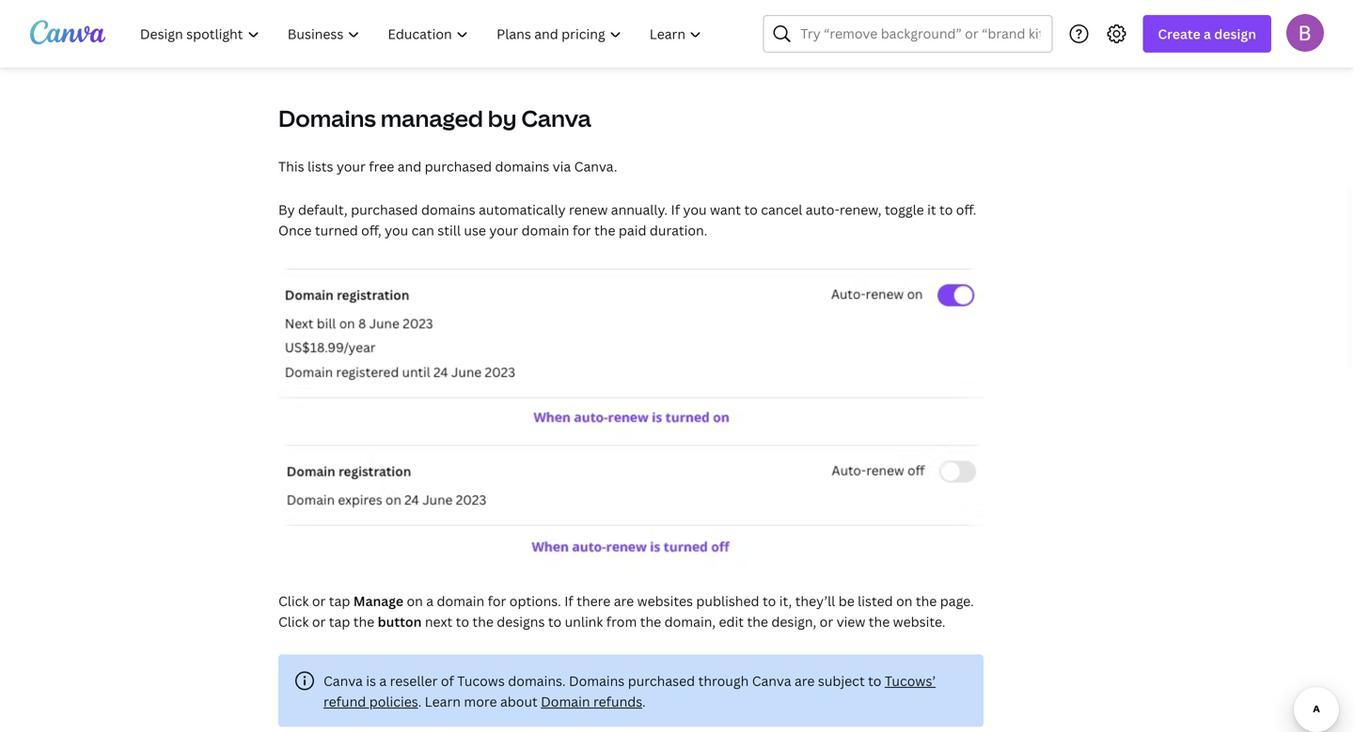 Task type: locate. For each thing, give the bounding box(es) containing it.
2 vertical spatial purchased
[[628, 672, 695, 690]]

your inside by default, purchased domains automatically renew annually. if you want to cancel auto-renew, toggle it to off. once turned off, you can still use your domain for the paid duration.
[[489, 221, 518, 239]]

for down renew at the top left of the page
[[573, 221, 591, 239]]

are
[[614, 593, 634, 610], [795, 672, 815, 690]]

are up the from
[[614, 593, 634, 610]]

purchased right and
[[425, 158, 492, 175]]

0 horizontal spatial you
[[385, 221, 408, 239]]

0 vertical spatial click
[[278, 593, 309, 610]]

domain
[[522, 221, 569, 239], [437, 593, 484, 610]]

button
[[378, 613, 422, 631]]

by
[[488, 103, 517, 134]]

1 vertical spatial click
[[278, 613, 309, 631]]

a inside on a domain for options. if there are websites published to it, they'll be listed on the page. click or tap the
[[426, 593, 434, 610]]

0 horizontal spatial are
[[614, 593, 634, 610]]

on up the button
[[407, 593, 423, 610]]

domain
[[541, 693, 590, 711]]

domain refunds link
[[541, 693, 642, 711]]

2 on from the left
[[896, 593, 913, 610]]

2 tap from the top
[[329, 613, 350, 631]]

page.
[[940, 593, 974, 610]]

of
[[441, 672, 454, 690]]

canva up "via"
[[521, 103, 591, 134]]

1 vertical spatial tap
[[329, 613, 350, 631]]

once
[[278, 221, 312, 239]]

for inside by default, purchased domains automatically renew annually. if you want to cancel auto-renew, toggle it to off. once turned off, you can still use your domain for the paid duration.
[[573, 221, 591, 239]]

canva right through
[[752, 672, 791, 690]]

domain,
[[664, 613, 716, 631]]

0 horizontal spatial for
[[488, 593, 506, 610]]

purchased
[[425, 158, 492, 175], [351, 201, 418, 219], [628, 672, 695, 690]]

you
[[683, 201, 707, 219], [385, 221, 408, 239]]

domains up still
[[421, 201, 476, 219]]

click inside on a domain for options. if there are websites published to it, they'll be listed on the page. click or tap the
[[278, 613, 309, 631]]

screenshot showing how auto-renew looks like when turned on or off. image
[[278, 263, 984, 569]]

you up duration.
[[683, 201, 707, 219]]

the down listed
[[869, 613, 890, 631]]

by default, purchased domains automatically renew annually. if you want to cancel auto-renew, toggle it to off. once turned off, you can still use your domain for the paid duration.
[[278, 201, 976, 239]]

1 horizontal spatial domains
[[569, 672, 625, 690]]

1 vertical spatial domains
[[421, 201, 476, 219]]

create a design button
[[1143, 15, 1271, 53]]

to inside on a domain for options. if there are websites published to it, they'll be listed on the page. click or tap the
[[763, 593, 776, 610]]

off.
[[956, 201, 976, 219]]

0 horizontal spatial a
[[379, 672, 387, 690]]

they'll
[[795, 593, 835, 610]]

create a design
[[1158, 25, 1256, 43]]

canva up refund
[[323, 672, 363, 690]]

1 horizontal spatial domain
[[522, 221, 569, 239]]

2 horizontal spatial purchased
[[628, 672, 695, 690]]

to left it,
[[763, 593, 776, 610]]

purchased up off, at the left of page
[[351, 201, 418, 219]]

on
[[407, 593, 423, 610], [896, 593, 913, 610]]

auto-
[[806, 201, 840, 219]]

domain down automatically
[[522, 221, 569, 239]]

1 horizontal spatial a
[[426, 593, 434, 610]]

0 horizontal spatial your
[[337, 158, 366, 175]]

1 horizontal spatial domains
[[495, 158, 549, 175]]

a
[[1204, 25, 1211, 43], [426, 593, 434, 610], [379, 672, 387, 690]]

a left design
[[1204, 25, 1211, 43]]

your left free
[[337, 158, 366, 175]]

unlink
[[565, 613, 603, 631]]

the left designs
[[472, 613, 494, 631]]

renew,
[[840, 201, 882, 219]]

your
[[337, 158, 366, 175], [489, 221, 518, 239]]

tucows' refund policies link
[[323, 672, 936, 711]]

0 vertical spatial are
[[614, 593, 634, 610]]

tap
[[329, 593, 350, 610], [329, 613, 350, 631]]

automatically
[[479, 201, 566, 219]]

1 vertical spatial domains
[[569, 672, 625, 690]]

are left subject
[[795, 672, 815, 690]]

1 vertical spatial for
[[488, 593, 506, 610]]

2 click from the top
[[278, 613, 309, 631]]

domains left "via"
[[495, 158, 549, 175]]

. down 'canva is a reseller of tucows domains. domains purchased through canva are subject to'
[[642, 693, 646, 711]]

1 horizontal spatial .
[[642, 693, 646, 711]]

1 horizontal spatial if
[[671, 201, 680, 219]]

1 vertical spatial are
[[795, 672, 815, 690]]

domains
[[495, 158, 549, 175], [421, 201, 476, 219]]

subject
[[818, 672, 865, 690]]

on up website.
[[896, 593, 913, 610]]

0 horizontal spatial domains
[[421, 201, 476, 219]]

canva
[[521, 103, 591, 134], [323, 672, 363, 690], [752, 672, 791, 690]]

1 . from the left
[[418, 693, 422, 711]]

want
[[710, 201, 741, 219]]

annually.
[[611, 201, 668, 219]]

the
[[594, 221, 615, 239], [916, 593, 937, 610], [353, 613, 374, 631], [472, 613, 494, 631], [640, 613, 661, 631], [747, 613, 768, 631], [869, 613, 890, 631]]

. learn more about domain refunds .
[[418, 693, 646, 711]]

tap left manage
[[329, 593, 350, 610]]

domains up domain refunds link on the bottom of page
[[569, 672, 625, 690]]

or down they'll
[[820, 613, 833, 631]]

managed
[[381, 103, 483, 134]]

1 vertical spatial a
[[426, 593, 434, 610]]

domain up next
[[437, 593, 484, 610]]

1 horizontal spatial you
[[683, 201, 707, 219]]

1 vertical spatial domain
[[437, 593, 484, 610]]

1 horizontal spatial on
[[896, 593, 913, 610]]

if
[[671, 201, 680, 219], [564, 593, 573, 610]]

or down click or tap manage
[[312, 613, 326, 631]]

to right want
[[744, 201, 758, 219]]

0 horizontal spatial domains
[[278, 103, 376, 134]]

0 vertical spatial for
[[573, 221, 591, 239]]

learn
[[425, 693, 461, 711]]

to right subject
[[868, 672, 882, 690]]

0 horizontal spatial on
[[407, 593, 423, 610]]

0 vertical spatial purchased
[[425, 158, 492, 175]]

0 vertical spatial tap
[[329, 593, 350, 610]]

click down click or tap manage
[[278, 613, 309, 631]]

refund
[[323, 693, 366, 711]]

.
[[418, 693, 422, 711], [642, 693, 646, 711]]

or inside on a domain for options. if there are websites published to it, they'll be listed on the page. click or tap the
[[312, 613, 326, 631]]

0 vertical spatial domain
[[522, 221, 569, 239]]

on a domain for options. if there are websites published to it, they'll be listed on the page. click or tap the
[[278, 593, 974, 631]]

tap down click or tap manage
[[329, 613, 350, 631]]

0 horizontal spatial domain
[[437, 593, 484, 610]]

1 horizontal spatial your
[[489, 221, 518, 239]]

edit
[[719, 613, 744, 631]]

a inside dropdown button
[[1204, 25, 1211, 43]]

0 horizontal spatial if
[[564, 593, 573, 610]]

the inside by default, purchased domains automatically renew annually. if you want to cancel auto-renew, toggle it to off. once turned off, you can still use your domain for the paid duration.
[[594, 221, 615, 239]]

a right is
[[379, 672, 387, 690]]

the down renew at the top left of the page
[[594, 221, 615, 239]]

lists
[[307, 158, 333, 175]]

domains
[[278, 103, 376, 134], [569, 672, 625, 690]]

off,
[[361, 221, 382, 239]]

for up designs
[[488, 593, 506, 610]]

0 horizontal spatial canva
[[323, 672, 363, 690]]

policies
[[369, 693, 418, 711]]

2 horizontal spatial a
[[1204, 25, 1211, 43]]

be
[[839, 593, 855, 610]]

Try "remove background" or "brand kit" search field
[[801, 16, 1040, 52]]

tucows' refund policies
[[323, 672, 936, 711]]

your down automatically
[[489, 221, 518, 239]]

. down reseller
[[418, 693, 422, 711]]

design
[[1214, 25, 1256, 43]]

1 vertical spatial your
[[489, 221, 518, 239]]

0 horizontal spatial purchased
[[351, 201, 418, 219]]

click left manage
[[278, 593, 309, 610]]

toggle
[[885, 201, 924, 219]]

1 vertical spatial you
[[385, 221, 408, 239]]

0 vertical spatial if
[[671, 201, 680, 219]]

1 vertical spatial purchased
[[351, 201, 418, 219]]

if left there at the left bottom
[[564, 593, 573, 610]]

for
[[573, 221, 591, 239], [488, 593, 506, 610]]

if up duration.
[[671, 201, 680, 219]]

to
[[744, 201, 758, 219], [939, 201, 953, 219], [763, 593, 776, 610], [456, 613, 469, 631], [548, 613, 562, 631], [868, 672, 882, 690]]

you right off, at the left of page
[[385, 221, 408, 239]]

1 horizontal spatial for
[[573, 221, 591, 239]]

0 horizontal spatial .
[[418, 693, 422, 711]]

website.
[[893, 613, 945, 631]]

top level navigation element
[[128, 15, 718, 53]]

domains inside by default, purchased domains automatically renew annually. if you want to cancel auto-renew, toggle it to off. once turned off, you can still use your domain for the paid duration.
[[421, 201, 476, 219]]

0 vertical spatial a
[[1204, 25, 1211, 43]]

a up next
[[426, 593, 434, 610]]

1 vertical spatial if
[[564, 593, 573, 610]]

or
[[312, 593, 326, 610], [312, 613, 326, 631], [820, 613, 833, 631]]

domains up lists
[[278, 103, 376, 134]]

purchased up refunds
[[628, 672, 695, 690]]

click
[[278, 593, 309, 610], [278, 613, 309, 631]]

a for on
[[426, 593, 434, 610]]

0 vertical spatial domains
[[278, 103, 376, 134]]



Task type: vqa. For each thing, say whether or not it's contained in the screenshot.
Not
no



Task type: describe. For each thing, give the bounding box(es) containing it.
domain inside by default, purchased domains automatically renew annually. if you want to cancel auto-renew, toggle it to off. once turned off, you can still use your domain for the paid duration.
[[522, 221, 569, 239]]

listed
[[858, 593, 893, 610]]

can
[[412, 221, 434, 239]]

designs
[[497, 613, 545, 631]]

canva.
[[574, 158, 617, 175]]

it,
[[779, 593, 792, 610]]

via
[[553, 158, 571, 175]]

create
[[1158, 25, 1201, 43]]

the right edit
[[747, 613, 768, 631]]

about
[[500, 693, 538, 711]]

0 vertical spatial you
[[683, 201, 707, 219]]

by
[[278, 201, 295, 219]]

2 . from the left
[[642, 693, 646, 711]]

1 click from the top
[[278, 593, 309, 610]]

2 vertical spatial a
[[379, 672, 387, 690]]

to down options.
[[548, 613, 562, 631]]

tucows
[[457, 672, 505, 690]]

canva is a reseller of tucows domains. domains purchased through canva are subject to
[[323, 672, 885, 690]]

reseller
[[390, 672, 438, 690]]

0 vertical spatial domains
[[495, 158, 549, 175]]

it
[[927, 201, 936, 219]]

tucows'
[[885, 672, 936, 690]]

click or tap manage
[[278, 593, 403, 610]]

options.
[[509, 593, 561, 610]]

this lists your free and purchased domains via canva.
[[278, 158, 617, 175]]

if inside on a domain for options. if there are websites published to it, they'll be listed on the page. click or tap the
[[564, 593, 573, 610]]

is
[[366, 672, 376, 690]]

the down websites
[[640, 613, 661, 631]]

domains managed by canva
[[278, 103, 591, 134]]

free
[[369, 158, 394, 175]]

cancel
[[761, 201, 802, 219]]

1 tap from the top
[[329, 593, 350, 610]]

domains.
[[508, 672, 566, 690]]

if inside by default, purchased domains automatically renew annually. if you want to cancel auto-renew, toggle it to off. once turned off, you can still use your domain for the paid duration.
[[671, 201, 680, 219]]

there
[[577, 593, 611, 610]]

refunds
[[593, 693, 642, 711]]

1 horizontal spatial are
[[795, 672, 815, 690]]

tap inside on a domain for options. if there are websites published to it, they'll be listed on the page. click or tap the
[[329, 613, 350, 631]]

purchased inside by default, purchased domains automatically renew annually. if you want to cancel auto-renew, toggle it to off. once turned off, you can still use your domain for the paid duration.
[[351, 201, 418, 219]]

the down manage
[[353, 613, 374, 631]]

turned
[[315, 221, 358, 239]]

published
[[696, 593, 759, 610]]

1 on from the left
[[407, 593, 423, 610]]

from
[[606, 613, 637, 631]]

next
[[425, 613, 453, 631]]

1 horizontal spatial canva
[[521, 103, 591, 134]]

and
[[398, 158, 421, 175]]

manage
[[353, 593, 403, 610]]

bob builder image
[[1286, 14, 1324, 51]]

to right next
[[456, 613, 469, 631]]

button next to the designs to unlink from the domain, edit the design, or view the website.
[[378, 613, 945, 631]]

design,
[[771, 613, 816, 631]]

paid
[[619, 221, 646, 239]]

view
[[837, 613, 865, 631]]

to right the it
[[939, 201, 953, 219]]

or left manage
[[312, 593, 326, 610]]

use
[[464, 221, 486, 239]]

are inside on a domain for options. if there are websites published to it, they'll be listed on the page. click or tap the
[[614, 593, 634, 610]]

websites
[[637, 593, 693, 610]]

for inside on a domain for options. if there are websites published to it, they'll be listed on the page. click or tap the
[[488, 593, 506, 610]]

more
[[464, 693, 497, 711]]

domain inside on a domain for options. if there are websites published to it, they'll be listed on the page. click or tap the
[[437, 593, 484, 610]]

0 vertical spatial your
[[337, 158, 366, 175]]

1 horizontal spatial purchased
[[425, 158, 492, 175]]

duration.
[[650, 221, 707, 239]]

this
[[278, 158, 304, 175]]

renew
[[569, 201, 608, 219]]

default,
[[298, 201, 348, 219]]

the up website.
[[916, 593, 937, 610]]

still
[[438, 221, 461, 239]]

2 horizontal spatial canva
[[752, 672, 791, 690]]

a for create
[[1204, 25, 1211, 43]]

through
[[698, 672, 749, 690]]



